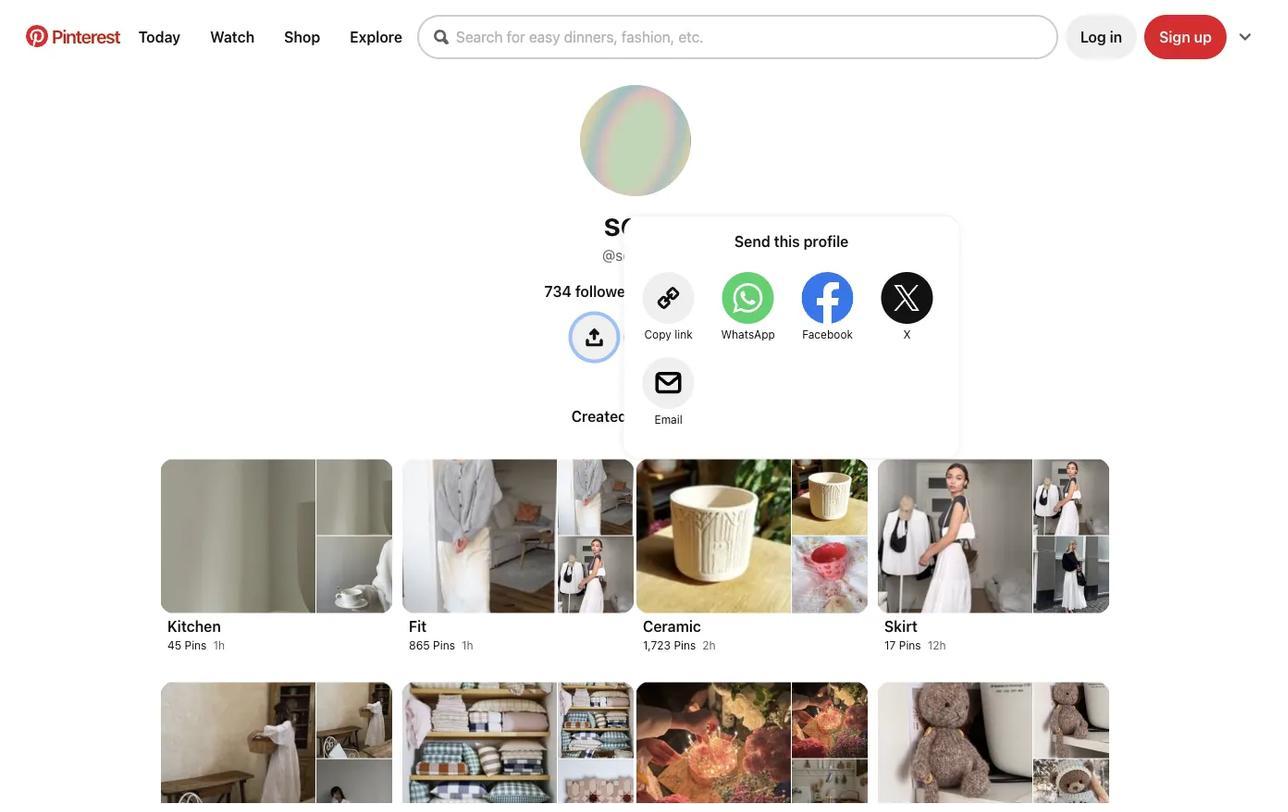 Task type: vqa. For each thing, say whether or not it's contained in the screenshot.
Pins inside the kitchen 45 pins 1h
yes



Task type: locate. For each thing, give the bounding box(es) containing it.
kitchen image
[[161, 459, 316, 613], [316, 459, 392, 535], [316, 536, 392, 613]]

pins for ceramic
[[674, 639, 696, 652]]

list containing kitchen
[[43, 447, 1228, 804]]

·
[[643, 284, 646, 299]]

0 horizontal spatial 1h
[[213, 639, 225, 652]]

saved link
[[650, 400, 707, 433]]

pins down ceramic
[[674, 639, 696, 652]]

kitchen
[[167, 618, 221, 635]]

pinterest link
[[15, 25, 131, 47]]

shop link
[[277, 21, 328, 53]]

fit image
[[402, 459, 557, 613], [558, 459, 634, 535], [558, 536, 634, 613]]

followers
[[575, 283, 639, 300]]

following
[[663, 283, 727, 300]]

sem @sem_g_
[[602, 204, 669, 264]]

1h inside fit 865 pins 1h
[[462, 639, 473, 652]]

1 1h from the left
[[213, 639, 225, 652]]

user avatar image
[[580, 85, 691, 196]]

8
[[650, 283, 660, 300]]

sign up
[[1159, 28, 1212, 46]]

pinterest
[[52, 25, 120, 47]]

log
[[1081, 28, 1106, 46]]

watch link
[[203, 21, 262, 53]]

send this profile
[[735, 232, 849, 250]]

2 1h from the left
[[462, 639, 473, 652]]

pins inside ceramic 1,723 pins 2h
[[674, 639, 696, 652]]

explore
[[350, 28, 402, 46]]

saved
[[657, 408, 700, 425]]

created link
[[564, 400, 635, 433]]

@sem_g_ button
[[602, 241, 669, 281]]

link
[[675, 328, 693, 340]]

1h down kitchen
[[213, 639, 225, 652]]

pins for fit
[[433, 639, 455, 652]]

1h right 865
[[462, 639, 473, 652]]

ceramic image
[[637, 459, 791, 613], [792, 459, 868, 535], [792, 536, 868, 613]]

copy
[[644, 328, 672, 340]]

this
[[774, 232, 800, 250]]

1 horizontal spatial 1h
[[462, 639, 473, 652]]

17
[[885, 639, 896, 652]]

1h inside kitchen 45 pins 1h
[[213, 639, 225, 652]]

today link
[[131, 21, 188, 53]]

pins down kitchen
[[185, 639, 207, 652]]

baby image
[[878, 682, 1033, 804], [1033, 682, 1109, 758], [1033, 759, 1109, 804]]

sem button
[[604, 204, 667, 243]]

skirt
[[885, 618, 918, 635]]

pins inside skirt 17 pins 12h
[[899, 639, 921, 652]]

1 pins from the left
[[185, 639, 207, 652]]

pins inside fit 865 pins 1h
[[433, 639, 455, 652]]

pins inside kitchen 45 pins 1h
[[185, 639, 207, 652]]

pins right 865
[[433, 639, 455, 652]]

design image
[[402, 682, 557, 804], [558, 682, 634, 758], [558, 759, 634, 804]]

skirt image
[[878, 459, 1033, 613], [1033, 459, 1109, 535], [1033, 536, 1109, 613]]

x
[[904, 328, 911, 340]]

dress image
[[161, 682, 316, 804], [316, 682, 392, 758], [316, 759, 392, 804]]

pins
[[185, 639, 207, 652], [433, 639, 455, 652], [674, 639, 696, 652], [899, 639, 921, 652]]

734
[[544, 283, 572, 300]]

2 pins from the left
[[433, 639, 455, 652]]

pinterest button
[[15, 25, 131, 49]]

fit
[[409, 618, 427, 635]]

1h for kitchen
[[213, 639, 225, 652]]

cake image
[[637, 682, 791, 804], [792, 682, 868, 758], [792, 759, 868, 804]]

sign
[[1159, 28, 1191, 46]]

865
[[409, 639, 430, 652]]

pins right 17
[[899, 639, 921, 652]]

1h
[[213, 639, 225, 652], [462, 639, 473, 652]]

3 pins from the left
[[674, 639, 696, 652]]

ceramic 1,723 pins 2h
[[643, 618, 716, 652]]

list
[[43, 447, 1228, 804]]

watch
[[210, 28, 255, 46]]

copy link
[[644, 328, 693, 340]]

4 pins from the left
[[899, 639, 921, 652]]



Task type: describe. For each thing, give the bounding box(es) containing it.
12h
[[928, 639, 946, 652]]

Search text field
[[456, 28, 1056, 46]]

pins for skirt
[[899, 639, 921, 652]]

1h for fit
[[462, 639, 473, 652]]

explore link
[[343, 21, 410, 53]]

sign up button
[[1145, 15, 1227, 59]]

skirt 17 pins 12h
[[885, 618, 946, 652]]

follow
[[639, 328, 684, 346]]

log in
[[1081, 28, 1122, 46]]

search image
[[434, 30, 449, 44]]

in
[[1110, 28, 1122, 46]]

734 followers · 8 following
[[544, 283, 727, 300]]

45
[[167, 639, 181, 652]]

2h
[[703, 639, 716, 652]]

email
[[655, 413, 683, 426]]

pinterest image
[[26, 25, 48, 47]]

shop
[[284, 28, 320, 46]]

@sem_g_
[[602, 247, 669, 264]]

facebook
[[802, 328, 853, 340]]

profile
[[804, 232, 849, 250]]

sem
[[604, 204, 667, 243]]

ceramic
[[643, 618, 701, 635]]

1,723
[[643, 639, 671, 652]]

pins for kitchen
[[185, 639, 207, 652]]

created
[[571, 408, 627, 425]]

kitchen 45 pins 1h
[[167, 618, 225, 652]]

today
[[138, 28, 181, 46]]

send
[[735, 232, 770, 250]]

fit 865 pins 1h
[[409, 618, 473, 652]]

follow button
[[624, 315, 699, 359]]

whatsapp
[[721, 328, 775, 340]]

log in button
[[1066, 15, 1137, 59]]

up
[[1194, 28, 1212, 46]]



